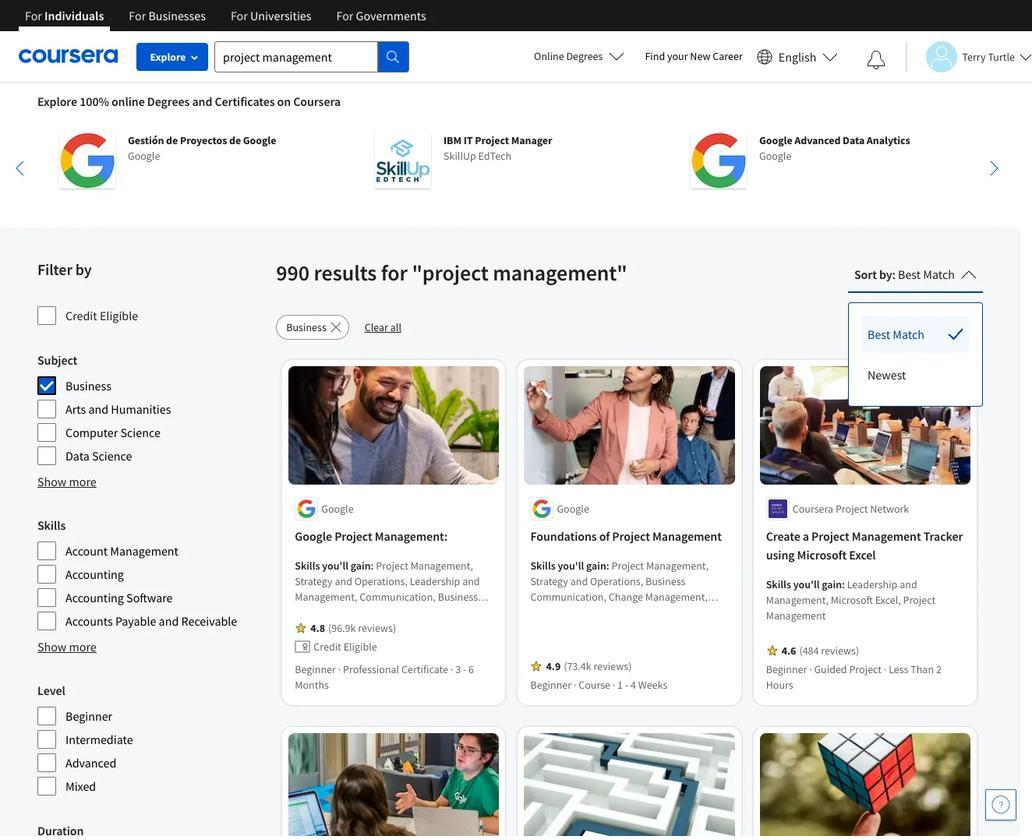 Task type: vqa. For each thing, say whether or not it's contained in the screenshot.
3rd group from the top of the page
no



Task type: locate. For each thing, give the bounding box(es) containing it.
accounting up accounts
[[66, 590, 124, 606]]

sort
[[855, 267, 877, 282]]

skills you'll gain :
[[295, 559, 376, 573], [531, 559, 612, 573], [766, 578, 847, 592]]

4 for from the left
[[336, 8, 354, 23]]

de
[[166, 133, 178, 147], [229, 133, 241, 147]]

0 vertical spatial -
[[463, 663, 467, 677]]

more for accounts
[[69, 639, 97, 655]]

science down humanities
[[120, 425, 161, 441]]

computer science
[[66, 425, 161, 441]]

advanced inside level group
[[66, 756, 116, 771]]

2 for from the left
[[129, 8, 146, 23]]

1 vertical spatial business
[[66, 378, 111, 394]]

advanced down intermediate on the bottom of the page
[[66, 756, 116, 771]]

microsoft down a
[[797, 547, 847, 563]]

network
[[871, 502, 909, 516]]

show more button for accounts
[[37, 638, 97, 657]]

0 vertical spatial more
[[69, 474, 97, 490]]

project right excel,
[[903, 593, 936, 607]]

1 horizontal spatial eligible
[[344, 640, 377, 654]]

credit down filter by
[[66, 308, 97, 324]]

1 horizontal spatial business
[[286, 321, 327, 335]]

0 horizontal spatial business
[[66, 378, 111, 394]]

1 vertical spatial microsoft
[[831, 593, 873, 607]]

google image for google advanced data analytics google
[[691, 133, 747, 189]]

4.9
[[546, 660, 561, 674]]

project left 'less'
[[850, 663, 882, 677]]

1 horizontal spatial coursera
[[793, 502, 834, 516]]

: down of
[[607, 559, 610, 573]]

1 show from the top
[[37, 474, 67, 490]]

show more button down accounts
[[37, 638, 97, 657]]

by for filter
[[75, 260, 92, 279]]

by right filter
[[75, 260, 92, 279]]

0 horizontal spatial credit
[[66, 308, 97, 324]]

it
[[464, 133, 473, 147]]

1 vertical spatial credit
[[314, 640, 341, 654]]

ibm it project manager skillup edtech
[[444, 133, 552, 163]]

and down the software
[[159, 614, 179, 629]]

show more button
[[37, 473, 97, 491], [37, 638, 97, 657]]

· down "(73.4k"
[[574, 678, 577, 692]]

science down computer science
[[92, 448, 132, 464]]

0 horizontal spatial de
[[166, 133, 178, 147]]

skills up 4.8
[[295, 559, 320, 573]]

show more for accounts payable and receivable
[[37, 639, 97, 655]]

1 vertical spatial show more
[[37, 639, 97, 655]]

credit eligible down (96.9k
[[314, 640, 377, 654]]

0 vertical spatial show more button
[[37, 473, 97, 491]]

credit eligible down filter by
[[66, 308, 138, 324]]

3 for from the left
[[231, 8, 248, 23]]

2 show more from the top
[[37, 639, 97, 655]]

advanced left analytics
[[795, 133, 841, 147]]

reviews) for of
[[594, 660, 632, 674]]

: right sort
[[893, 267, 896, 282]]

1 horizontal spatial skills you'll gain :
[[531, 559, 612, 573]]

2
[[936, 663, 942, 677]]

1 vertical spatial best
[[868, 327, 891, 342]]

reviews) right (96.9k
[[358, 622, 396, 636]]

google image
[[59, 133, 115, 189], [691, 133, 747, 189]]

skillup edtech image
[[375, 133, 431, 189]]

0 vertical spatial show more
[[37, 474, 97, 490]]

show down data science
[[37, 474, 67, 490]]

match up newest
[[893, 327, 925, 342]]

990
[[276, 259, 310, 287]]

· left professional
[[338, 663, 341, 677]]

- right 1
[[625, 678, 629, 692]]

ibm
[[444, 133, 462, 147]]

you'll down foundations
[[558, 559, 584, 573]]

1 vertical spatial -
[[625, 678, 629, 692]]

1 vertical spatial match
[[893, 327, 925, 342]]

find your new career link
[[637, 47, 751, 66]]

list box
[[849, 303, 983, 406]]

project inside "beginner · guided project · less than 2 hours"
[[850, 663, 882, 677]]

0 vertical spatial credit
[[66, 308, 97, 324]]

accounting software
[[66, 590, 173, 606]]

project right a
[[812, 529, 850, 544]]

gain down google project management:
[[351, 559, 371, 573]]

de right gestión
[[166, 133, 178, 147]]

and inside skills group
[[159, 614, 179, 629]]

accounting for accounting
[[66, 567, 124, 583]]

1 show more button from the top
[[37, 473, 97, 491]]

accounting
[[66, 567, 124, 583], [66, 590, 124, 606]]

-
[[463, 663, 467, 677], [625, 678, 629, 692]]

project inside create a project management tracker using microsoft excel
[[812, 529, 850, 544]]

1 horizontal spatial data
[[843, 133, 865, 147]]

match right sort
[[924, 267, 955, 282]]

reviews)
[[358, 622, 396, 636], [821, 644, 860, 658], [594, 660, 632, 674]]

0 horizontal spatial skills you'll gain :
[[295, 559, 376, 573]]

best right sort
[[898, 267, 921, 282]]

0 horizontal spatial you'll
[[322, 559, 349, 573]]

1 vertical spatial coursera
[[793, 502, 834, 516]]

beginner · course · 1 - 4 weeks
[[531, 678, 668, 692]]

foundations of project management
[[531, 529, 722, 544]]

coursera
[[293, 94, 341, 109], [793, 502, 834, 516]]

0 vertical spatial advanced
[[795, 133, 841, 147]]

find
[[645, 49, 665, 63]]

0 horizontal spatial advanced
[[66, 756, 116, 771]]

skills group
[[37, 516, 267, 632]]

de right proyectos
[[229, 133, 241, 147]]

1 show more from the top
[[37, 474, 97, 490]]

0 horizontal spatial reviews)
[[358, 622, 396, 636]]

beginner for beginner
[[66, 709, 112, 724]]

0 horizontal spatial -
[[463, 663, 467, 677]]

analytics
[[867, 133, 911, 147]]

of
[[599, 529, 610, 544]]

proyectos
[[180, 133, 227, 147]]

business inside subject group
[[66, 378, 111, 394]]

beginner
[[295, 663, 336, 677], [766, 663, 807, 677], [531, 678, 572, 692], [66, 709, 112, 724]]

manager
[[511, 133, 552, 147]]

2 vertical spatial reviews)
[[594, 660, 632, 674]]

0 vertical spatial credit eligible
[[66, 308, 138, 324]]

best
[[898, 267, 921, 282], [868, 327, 891, 342]]

2 de from the left
[[229, 133, 241, 147]]

show more down data science
[[37, 474, 97, 490]]

gain down of
[[586, 559, 607, 573]]

2 horizontal spatial skills you'll gain :
[[766, 578, 847, 592]]

leadership and management, microsoft excel, project management
[[766, 578, 936, 623]]

2 google image from the left
[[691, 133, 747, 189]]

1 horizontal spatial advanced
[[795, 133, 841, 147]]

2 horizontal spatial gain
[[822, 578, 842, 592]]

0 horizontal spatial gain
[[351, 559, 371, 573]]

more down accounts
[[69, 639, 97, 655]]

0 vertical spatial accounting
[[66, 567, 124, 583]]

0 horizontal spatial credit eligible
[[66, 308, 138, 324]]

show for accounts
[[37, 639, 67, 655]]

by
[[75, 260, 92, 279], [880, 267, 893, 282]]

more
[[69, 474, 97, 490], [69, 639, 97, 655]]

0 vertical spatial show
[[37, 474, 67, 490]]

for for individuals
[[25, 8, 42, 23]]

0 horizontal spatial google image
[[59, 133, 115, 189]]

intermediate
[[66, 732, 133, 748]]

1 horizontal spatial you'll
[[558, 559, 584, 573]]

beginner up hours
[[766, 663, 807, 677]]

0 horizontal spatial coursera
[[293, 94, 341, 109]]

0 vertical spatial coursera
[[293, 94, 341, 109]]

- left 6
[[463, 663, 467, 677]]

skills up account at bottom
[[37, 518, 66, 533]]

subject group
[[37, 351, 267, 466]]

business up arts
[[66, 378, 111, 394]]

hours
[[766, 678, 794, 692]]

skills you'll gain : down foundations
[[531, 559, 612, 573]]

1 horizontal spatial reviews)
[[594, 660, 632, 674]]

1 vertical spatial accounting
[[66, 590, 124, 606]]

software
[[126, 590, 173, 606]]

skills you'll gain : down google project management:
[[295, 559, 376, 573]]

microsoft down leadership
[[831, 593, 873, 607]]

project inside ibm it project manager skillup edtech
[[475, 133, 509, 147]]

1 vertical spatial more
[[69, 639, 97, 655]]

1 vertical spatial science
[[92, 448, 132, 464]]

best match
[[868, 327, 925, 342]]

level
[[37, 683, 65, 699]]

and right "degrees"
[[192, 94, 212, 109]]

0 horizontal spatial eligible
[[100, 308, 138, 324]]

you'll down google project management:
[[322, 559, 349, 573]]

"project
[[412, 259, 489, 287]]

eligible
[[100, 308, 138, 324], [344, 640, 377, 654]]

newest
[[868, 367, 907, 383]]

show more down accounts
[[37, 639, 97, 655]]

6
[[469, 663, 474, 677]]

1 vertical spatial advanced
[[66, 756, 116, 771]]

None search field
[[214, 41, 409, 72]]

for left universities
[[231, 8, 248, 23]]

0 vertical spatial eligible
[[100, 308, 138, 324]]

accounting for accounting software
[[66, 590, 124, 606]]

1 google image from the left
[[59, 133, 115, 189]]

data inside google advanced data analytics google
[[843, 133, 865, 147]]

skills you'll gain : for foundations
[[531, 559, 612, 573]]

(96.9k
[[328, 622, 356, 636]]

beginner inside level group
[[66, 709, 112, 724]]

more down data science
[[69, 474, 97, 490]]

beginner up intermediate on the bottom of the page
[[66, 709, 112, 724]]

science for computer science
[[120, 425, 161, 441]]

0 vertical spatial best
[[898, 267, 921, 282]]

project right of
[[612, 529, 650, 544]]

match
[[924, 267, 955, 282], [893, 327, 925, 342]]

filter by
[[37, 260, 92, 279]]

certificates
[[215, 94, 275, 109]]

credit down 4.8
[[314, 640, 341, 654]]

project left "management:"
[[335, 529, 372, 544]]

1 horizontal spatial google image
[[691, 133, 747, 189]]

gain up management,
[[822, 578, 842, 592]]

by for sort
[[880, 267, 893, 282]]

2 show more button from the top
[[37, 638, 97, 657]]

project left network
[[836, 502, 868, 516]]

- inside beginner · professional certificate · 3 - 6 months
[[463, 663, 467, 677]]

foundations of project management link
[[531, 527, 729, 546]]

0 horizontal spatial by
[[75, 260, 92, 279]]

science
[[120, 425, 161, 441], [92, 448, 132, 464]]

create
[[766, 529, 801, 544]]

2 accounting from the top
[[66, 590, 124, 606]]

reviews) up guided at right
[[821, 644, 860, 658]]

0 vertical spatial data
[[843, 133, 865, 147]]

level group
[[37, 682, 267, 797]]

business down 990
[[286, 321, 327, 335]]

subject
[[37, 352, 77, 368]]

0 horizontal spatial data
[[66, 448, 90, 464]]

2 horizontal spatial reviews)
[[821, 644, 860, 658]]

credit eligible
[[66, 308, 138, 324], [314, 640, 377, 654]]

results
[[314, 259, 377, 287]]

professional
[[343, 663, 399, 677]]

1 vertical spatial reviews)
[[821, 644, 860, 658]]

beginner · guided project · less than 2 hours
[[766, 663, 942, 692]]

1 vertical spatial data
[[66, 448, 90, 464]]

computer
[[66, 425, 118, 441]]

0 vertical spatial science
[[120, 425, 161, 441]]

show more button down data science
[[37, 473, 97, 491]]

skillup
[[444, 149, 476, 163]]

management inside create a project management tracker using microsoft excel
[[852, 529, 921, 544]]

data left analytics
[[843, 133, 865, 147]]

1 horizontal spatial de
[[229, 133, 241, 147]]

beginner for beginner · guided project · less than 2 hours
[[766, 663, 807, 677]]

1 for from the left
[[25, 8, 42, 23]]

1 horizontal spatial by
[[880, 267, 893, 282]]

beginner up months at the bottom of page
[[295, 663, 336, 677]]

and inside subject group
[[88, 402, 108, 417]]

: left leadership
[[842, 578, 845, 592]]

for left governments
[[336, 8, 354, 23]]

your
[[668, 49, 688, 63]]

you'll for foundations
[[558, 559, 584, 573]]

management,
[[766, 593, 829, 607]]

you'll up management,
[[794, 578, 820, 592]]

show
[[37, 474, 67, 490], [37, 639, 67, 655]]

2 more from the top
[[69, 639, 97, 655]]

skills you'll gain : up management,
[[766, 578, 847, 592]]

credit
[[66, 308, 97, 324], [314, 640, 341, 654]]

accounting down account at bottom
[[66, 567, 124, 583]]

2 show from the top
[[37, 639, 67, 655]]

0 vertical spatial microsoft
[[797, 547, 847, 563]]

1 vertical spatial show
[[37, 639, 67, 655]]

by right sort
[[880, 267, 893, 282]]

excel,
[[875, 593, 901, 607]]

beginner inside beginner · professional certificate · 3 - 6 months
[[295, 663, 336, 677]]

best up newest
[[868, 327, 891, 342]]

1 more from the top
[[69, 474, 97, 490]]

0 horizontal spatial best
[[868, 327, 891, 342]]

0 vertical spatial business
[[286, 321, 327, 335]]

1 horizontal spatial gain
[[586, 559, 607, 573]]

reviews) up 1
[[594, 660, 632, 674]]

4.8
[[311, 622, 325, 636]]

0 vertical spatial reviews)
[[358, 622, 396, 636]]

data down computer
[[66, 448, 90, 464]]

beginner inside "beginner · guided project · less than 2 hours"
[[766, 663, 807, 677]]

beginner down 4.9
[[531, 678, 572, 692]]

and up excel,
[[900, 578, 918, 592]]

and right arts
[[88, 402, 108, 417]]

for left businesses
[[129, 8, 146, 23]]

coursera right the on
[[293, 94, 341, 109]]

coursera up a
[[793, 502, 834, 516]]

1 accounting from the top
[[66, 567, 124, 583]]

project up "edtech"
[[475, 133, 509, 147]]

0 vertical spatial match
[[924, 267, 955, 282]]

project
[[475, 133, 509, 147], [836, 502, 868, 516], [335, 529, 372, 544], [612, 529, 650, 544], [812, 529, 850, 544], [903, 593, 936, 607], [850, 663, 882, 677]]

gain for project
[[351, 559, 371, 573]]

1 vertical spatial credit eligible
[[314, 640, 377, 654]]

science for data science
[[92, 448, 132, 464]]

for left individuals
[[25, 8, 42, 23]]

gain
[[351, 559, 371, 573], [586, 559, 607, 573], [822, 578, 842, 592]]

google project management:
[[295, 529, 448, 544]]

1 vertical spatial show more button
[[37, 638, 97, 657]]

1 vertical spatial eligible
[[344, 640, 377, 654]]

show up level
[[37, 639, 67, 655]]



Task type: describe. For each thing, give the bounding box(es) containing it.
for for universities
[[231, 8, 248, 23]]

accounts payable and receivable
[[66, 614, 237, 629]]

gestión de proyectos de google google
[[128, 133, 276, 163]]

skills you'll gain : for google
[[295, 559, 376, 573]]

data science
[[66, 448, 132, 464]]

than
[[911, 663, 934, 677]]

skills inside group
[[37, 518, 66, 533]]

show notifications image
[[868, 51, 886, 69]]

project inside leadership and management, microsoft excel, project management
[[903, 593, 936, 607]]

gain for of
[[586, 559, 607, 573]]

4.6 (484 reviews)
[[782, 644, 860, 658]]

months
[[295, 678, 329, 692]]

management inside leadership and management, microsoft excel, project management
[[766, 609, 826, 623]]

for governments
[[336, 8, 426, 23]]

sort by : best match
[[855, 267, 955, 282]]

for businesses
[[129, 8, 206, 23]]

clear all
[[365, 321, 402, 335]]

help center image
[[992, 796, 1011, 815]]

course
[[579, 678, 611, 692]]

arts
[[66, 402, 86, 417]]

gestión
[[128, 133, 164, 147]]

1 horizontal spatial -
[[625, 678, 629, 692]]

universities
[[250, 8, 312, 23]]

1 horizontal spatial credit
[[314, 640, 341, 654]]

2 horizontal spatial you'll
[[794, 578, 820, 592]]

beginner · professional certificate · 3 - 6 months
[[295, 663, 474, 692]]

best inside list box
[[868, 327, 891, 342]]

filter
[[37, 260, 72, 279]]

create a project management tracker using microsoft excel
[[766, 529, 963, 563]]

4
[[631, 678, 636, 692]]

990 results for "project management"
[[276, 259, 628, 287]]

for for businesses
[[129, 8, 146, 23]]

online
[[111, 94, 145, 109]]

business button
[[276, 315, 349, 340]]

skills up management,
[[766, 578, 791, 592]]

beginner for beginner · course · 1 - 4 weeks
[[531, 678, 572, 692]]

project inside google project management: link
[[335, 529, 372, 544]]

edtech
[[478, 149, 512, 163]]

coursera project network
[[793, 502, 909, 516]]

advanced inside google advanced data analytics google
[[795, 133, 841, 147]]

certificate
[[402, 663, 448, 677]]

: down google project management:
[[371, 559, 374, 573]]

english button
[[751, 31, 845, 82]]

new
[[690, 49, 711, 63]]

governments
[[356, 8, 426, 23]]

show more for data science
[[37, 474, 97, 490]]

leadership
[[847, 578, 898, 592]]

businesses
[[148, 8, 206, 23]]

match inside list box
[[893, 327, 925, 342]]

reviews) for project
[[358, 622, 396, 636]]

payable
[[115, 614, 156, 629]]

google advanced data analytics google
[[760, 133, 911, 163]]

for for governments
[[336, 8, 354, 23]]

using
[[766, 547, 795, 563]]

guided
[[814, 663, 847, 677]]

clear
[[365, 321, 388, 335]]

arts and humanities
[[66, 402, 171, 417]]

account management
[[66, 544, 179, 559]]

for universities
[[231, 8, 312, 23]]

and inside leadership and management, microsoft excel, project management
[[900, 578, 918, 592]]

· down (484
[[810, 663, 812, 677]]

(484
[[800, 644, 819, 658]]

more for data
[[69, 474, 97, 490]]

management:
[[375, 529, 448, 544]]

individuals
[[45, 8, 104, 23]]

all
[[391, 321, 402, 335]]

career
[[713, 49, 743, 63]]

· left '3'
[[451, 663, 453, 677]]

accounts
[[66, 614, 113, 629]]

project inside foundations of project management link
[[612, 529, 650, 544]]

mixed
[[66, 779, 96, 795]]

business inside button
[[286, 321, 327, 335]]

explore
[[37, 94, 77, 109]]

less
[[889, 663, 909, 677]]

1 horizontal spatial best
[[898, 267, 921, 282]]

1 horizontal spatial credit eligible
[[314, 640, 377, 654]]

tracker
[[924, 529, 963, 544]]

data inside subject group
[[66, 448, 90, 464]]

management"
[[493, 259, 628, 287]]

banner navigation
[[12, 0, 439, 43]]

management inside skills group
[[110, 544, 179, 559]]

humanities
[[111, 402, 171, 417]]

· left 'less'
[[884, 663, 887, 677]]

for
[[381, 259, 408, 287]]

explore 100% online degrees and certificates on coursera
[[37, 94, 341, 109]]

4.8 (96.9k reviews)
[[311, 622, 396, 636]]

a
[[803, 529, 809, 544]]

reviews) for a
[[821, 644, 860, 658]]

for individuals
[[25, 8, 104, 23]]

coursera image
[[19, 44, 118, 69]]

foundations
[[531, 529, 597, 544]]

beginner for beginner · professional certificate · 3 - 6 months
[[295, 663, 336, 677]]

account
[[66, 544, 108, 559]]

1
[[618, 678, 623, 692]]

show for data
[[37, 474, 67, 490]]

microsoft inside leadership and management, microsoft excel, project management
[[831, 593, 873, 607]]

100%
[[80, 94, 109, 109]]

show more button for data
[[37, 473, 97, 491]]

list box containing best match
[[849, 303, 983, 406]]

receivable
[[181, 614, 237, 629]]

google image for gestión de proyectos de google google
[[59, 133, 115, 189]]

degrees
[[147, 94, 190, 109]]

google project management: link
[[295, 527, 493, 546]]

create a project management tracker using microsoft excel link
[[766, 527, 965, 565]]

4.6
[[782, 644, 797, 658]]

you'll for google
[[322, 559, 349, 573]]

find your new career
[[645, 49, 743, 63]]

skills down foundations
[[531, 559, 556, 573]]

· left 1
[[613, 678, 616, 692]]

microsoft inside create a project management tracker using microsoft excel
[[797, 547, 847, 563]]

4.9 (73.4k reviews)
[[546, 660, 632, 674]]

english
[[779, 49, 817, 64]]

1 de from the left
[[166, 133, 178, 147]]

3
[[456, 663, 461, 677]]

clear all button
[[355, 315, 411, 340]]



